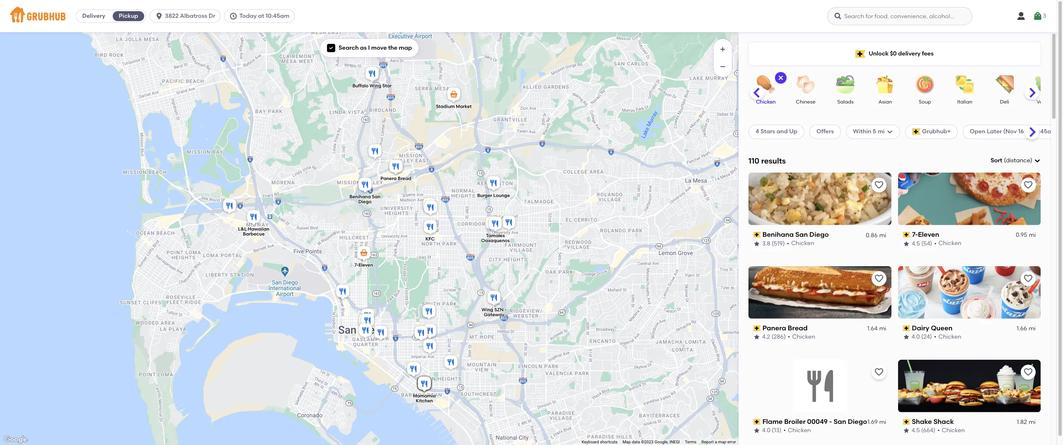 Task type: vqa. For each thing, say whether or not it's contained in the screenshot.
2nd subscription pass image
yes



Task type: describe. For each thing, give the bounding box(es) containing it.
4.5 for 7-
[[912, 240, 920, 247]]

within
[[853, 128, 872, 135]]

eleven inside map region
[[359, 263, 373, 268]]

1 horizontal spatial -
[[830, 418, 832, 426]]

shake shack
[[912, 418, 954, 426]]

terms
[[685, 440, 697, 445]]

mamamia
[[413, 394, 436, 399]]

proceed to checkout button
[[898, 285, 1009, 300]]

chinese
[[796, 99, 816, 105]]

error
[[728, 440, 736, 445]]

1.69
[[868, 419, 878, 426]]

results
[[762, 156, 786, 166]]

as
[[360, 44, 367, 51]]

antojitos mexicanos del tepeyac image
[[443, 354, 459, 373]]

mi for dairy queen
[[1029, 325, 1036, 333]]

• chicken for san
[[787, 240, 815, 247]]

albatross
[[180, 12, 207, 19]]

italian
[[958, 99, 973, 105]]

(519)
[[772, 240, 785, 247]]

chicken for 7-eleven
[[939, 240, 962, 247]]

• chicken for queen
[[934, 334, 962, 341]]

7-eleven logo image
[[898, 173, 1041, 225]]

bird-n-bun: fried chicken sandwiches image
[[416, 375, 433, 394]]

(54)
[[922, 240, 932, 247]]

save this restaurant image for 7-eleven
[[1024, 180, 1034, 190]]

3822 albatross dr
[[165, 12, 215, 19]]

subscription pass image for shake shack
[[903, 420, 911, 425]]

mamamia kitchen image
[[416, 376, 433, 394]]

chicken for panera bread
[[793, 334, 816, 341]]

salads
[[838, 99, 854, 105]]

google image
[[2, 435, 29, 446]]

keyboard shortcuts
[[582, 440, 618, 445]]

(664)
[[922, 428, 936, 435]]

- inside "wing szn - gateway"
[[505, 308, 507, 313]]

craft meals image
[[359, 312, 376, 331]]

seoulcal chicken image
[[416, 375, 433, 394]]

grubhub plus flag logo image for grubhub+
[[912, 129, 921, 135]]

ali's chicken & waffles image
[[359, 307, 376, 326]]

dairy
[[912, 325, 930, 332]]

chicken image
[[752, 75, 781, 94]]

terms link
[[685, 440, 697, 445]]

italian image
[[951, 75, 980, 94]]

dr
[[209, 12, 215, 19]]

checkout
[[956, 289, 983, 296]]

star icon image for benihana san diego
[[754, 241, 760, 247]]

5
[[873, 128, 877, 135]]

benihana san diego
[[763, 231, 829, 239]]

today at 10:45am
[[239, 12, 290, 19]]

broiler
[[785, 418, 806, 426]]

benihana san diego logo image
[[749, 173, 892, 225]]

shortcuts
[[600, 440, 618, 445]]

4.2
[[763, 334, 771, 341]]

report
[[702, 440, 714, 445]]

today at 10:45am button
[[224, 10, 298, 23]]

stars
[[761, 128, 776, 135]]

kfc image
[[422, 219, 439, 237]]

data
[[632, 440, 640, 445]]

map
[[623, 440, 631, 445]]

buffalo
[[353, 83, 369, 89]]

save this restaurant button for dairy queen
[[1021, 271, 1036, 286]]

distance
[[1006, 157, 1031, 164]]

open
[[970, 128, 986, 135]]

burger lounge image
[[486, 175, 502, 193]]

0 vertical spatial eleven
[[918, 231, 939, 239]]

mamamia kitchen
[[413, 394, 436, 404]]

1.64
[[868, 325, 878, 333]]

• for eleven
[[935, 240, 937, 247]]

popeyes image
[[421, 197, 438, 215]]

0 horizontal spatial map
[[399, 44, 412, 51]]

proceed
[[923, 289, 947, 296]]

2 horizontal spatial san
[[834, 418, 847, 426]]

1.66
[[1017, 325, 1028, 333]]

Search for food, convenience, alcohol... search field
[[828, 7, 973, 25]]

mi right 5
[[878, 128, 885, 135]]

el carrito restaurant image
[[406, 361, 422, 379]]

7- inside map region
[[355, 263, 359, 268]]

delivery
[[898, 50, 921, 57]]

panera bread logo image
[[749, 266, 892, 319]]

• for bread
[[788, 334, 790, 341]]

0.86
[[866, 232, 878, 239]]

svg image inside 3 button
[[1033, 11, 1043, 21]]

subscription pass image for flame broiler 00049 - san diego
[[754, 420, 761, 425]]

deli image
[[991, 75, 1020, 94]]

san inside burger lounge benihana san diego
[[372, 194, 381, 200]]

none field containing sort
[[991, 157, 1041, 165]]

1 vertical spatial panera
[[763, 325, 787, 332]]

• for broiler
[[784, 428, 786, 435]]

offers
[[817, 128, 834, 135]]

©2023
[[641, 440, 654, 445]]

chicken down chicken image
[[756, 99, 776, 105]]

today
[[239, 12, 257, 19]]

4.2 (286)
[[763, 334, 786, 341]]

inegi
[[670, 440, 680, 445]]

0.95 mi
[[1016, 232, 1036, 239]]

save this restaurant image for shake shack
[[1024, 368, 1034, 378]]

l&l hawaiian barbecue image
[[245, 209, 262, 227]]

minus icon image
[[719, 63, 727, 71]]

search
[[339, 44, 359, 51]]

panera bread inside map region
[[381, 176, 412, 182]]

bread inside map region
[[398, 176, 412, 182]]

1 vertical spatial map
[[718, 440, 727, 445]]

soup image
[[911, 75, 940, 94]]

subscription pass image for benihana san diego
[[754, 232, 761, 238]]

star icon image for dairy queen
[[903, 334, 910, 341]]

1.82 mi
[[1017, 419, 1036, 426]]

1.69 mi
[[868, 419, 887, 426]]

star icon image for shake shack
[[903, 428, 910, 435]]

pickup button
[[111, 10, 146, 23]]

shake
[[912, 418, 932, 426]]

shake shack image
[[335, 283, 351, 302]]

(286)
[[772, 334, 786, 341]]

carnitas y mariscos las morelianas image
[[422, 338, 438, 356]]

• for san
[[787, 240, 790, 247]]

main navigation navigation
[[0, 0, 1057, 32]]

• for shack
[[938, 428, 940, 435]]

4.5 (664)
[[912, 428, 936, 435]]

7-eleven inside map region
[[355, 263, 373, 268]]

flame
[[763, 418, 783, 426]]

• chicken for eleven
[[935, 240, 962, 247]]

0.86 mi
[[866, 232, 887, 239]]

chilakillers image
[[416, 375, 433, 394]]

unlock $0 delivery fees
[[869, 50, 934, 57]]

the melt - gaslamp, san diego image
[[357, 322, 374, 341]]

delivery
[[82, 12, 105, 19]]

svg image for 3822 albatross dr
[[155, 12, 163, 20]]

report a map error
[[702, 440, 736, 445]]

0 horizontal spatial wing
[[370, 83, 381, 89]]

)
[[1031, 157, 1033, 164]]

i
[[368, 44, 370, 51]]

4 stars and up
[[756, 128, 798, 135]]

(13)
[[772, 428, 782, 435]]

benihana san diego image
[[357, 176, 374, 195]]

4.5 for shake
[[912, 428, 920, 435]]

chicken for flame broiler 00049 - san diego
[[788, 428, 811, 435]]

subscription pass image for panera bread
[[754, 326, 761, 332]]

jack in the box image
[[484, 215, 501, 233]]

mi for benihana san diego
[[880, 232, 887, 239]]

within 5 mi
[[853, 128, 885, 135]]

save this restaurant image for flame broiler 00049 - san diego
[[874, 368, 884, 378]]

svg image inside the today at 10:45am "button"
[[229, 12, 238, 20]]

la cocina de rosita image
[[413, 325, 430, 343]]

stadium market image
[[446, 86, 462, 104]]

save this restaurant button for 7-eleven
[[1021, 178, 1036, 193]]

(24)
[[922, 334, 932, 341]]



Task type: locate. For each thing, give the bounding box(es) containing it.
0 horizontal spatial svg image
[[155, 12, 163, 20]]

panera bread up (286)
[[763, 325, 808, 332]]

0 vertical spatial wing
[[370, 83, 381, 89]]

map right 'a'
[[718, 440, 727, 445]]

1 vertical spatial at
[[1026, 128, 1032, 135]]

diego down benihana san diego image
[[359, 199, 372, 205]]

chicken down broiler
[[788, 428, 811, 435]]

salads image
[[831, 75, 860, 94]]

1 horizontal spatial 7-
[[912, 231, 918, 239]]

0 vertical spatial 4.5
[[912, 240, 920, 247]]

(
[[1004, 157, 1006, 164]]

1 horizontal spatial map
[[718, 440, 727, 445]]

panera
[[381, 176, 397, 182], [763, 325, 787, 332]]

7 eleven image
[[356, 245, 372, 263]]

• for queen
[[934, 334, 937, 341]]

0 vertical spatial panera
[[381, 176, 397, 182]]

mi right 1.66
[[1029, 325, 1036, 333]]

1 vertical spatial panera bread
[[763, 325, 808, 332]]

save this restaurant image
[[874, 180, 884, 190], [874, 274, 884, 284], [1024, 368, 1034, 378]]

star icon image for panera bread
[[754, 334, 760, 341]]

1 vertical spatial subscription pass image
[[903, 420, 911, 425]]

subscription pass image left dairy
[[903, 326, 911, 332]]

flame broiler 00049 - san diego logo image
[[794, 360, 847, 413]]

wing inside "wing szn - gateway"
[[482, 308, 493, 313]]

• right (664)
[[938, 428, 940, 435]]

sonic drive-in image
[[423, 199, 439, 217]]

chicken down queen
[[939, 334, 962, 341]]

3.8 (519)
[[763, 240, 785, 247]]

save this restaurant button for benihana san diego
[[872, 178, 887, 193]]

0 horizontal spatial at
[[258, 12, 264, 19]]

wing szn - gateway
[[482, 308, 507, 318]]

1 vertical spatial svg image
[[329, 46, 334, 51]]

star icon image left 4.5 (664)
[[903, 428, 910, 435]]

0 horizontal spatial diego
[[359, 199, 372, 205]]

buffalo wing star
[[353, 83, 392, 89]]

giorgino's image
[[421, 303, 437, 322]]

1.64 mi
[[868, 325, 887, 333]]

tamales
[[486, 233, 505, 238]]

svg image
[[1017, 11, 1027, 21], [1033, 11, 1043, 21], [229, 12, 238, 20], [834, 12, 843, 20], [778, 75, 784, 81], [887, 129, 893, 135], [1035, 158, 1041, 164]]

10:45am
[[266, 12, 290, 19]]

1 horizontal spatial grubhub plus flag logo image
[[912, 129, 921, 135]]

0 vertical spatial subscription pass image
[[754, 326, 761, 332]]

0 vertical spatial 7-
[[912, 231, 918, 239]]

1 horizontal spatial benihana
[[763, 231, 794, 239]]

0 vertical spatial san
[[372, 194, 381, 200]]

buffalo wing star image
[[364, 65, 381, 84]]

0 vertical spatial panera bread
[[381, 176, 412, 182]]

wing left star
[[370, 83, 381, 89]]

benihana
[[350, 194, 371, 200], [763, 231, 794, 239]]

panera up '4.2 (286)'
[[763, 325, 787, 332]]

1 vertical spatial san
[[796, 231, 808, 239]]

1 horizontal spatial 4.0
[[912, 334, 920, 341]]

0.95
[[1016, 232, 1028, 239]]

oaxaquenos
[[481, 238, 510, 243]]

1 vertical spatial save this restaurant image
[[874, 274, 884, 284]]

star icon image left '4.0 (24)'
[[903, 334, 910, 341]]

0 vertical spatial 4.0
[[912, 334, 920, 341]]

mi right 1.82 in the right bottom of the page
[[1029, 419, 1036, 426]]

dairy queen
[[912, 325, 953, 332]]

1 horizontal spatial wing
[[482, 308, 493, 313]]

star icon image for 7-eleven
[[903, 241, 910, 247]]

flame broiler 00049 - san diego
[[763, 418, 868, 426]]

0 horizontal spatial panera bread
[[381, 176, 412, 182]]

panera bread right benihana san diego image
[[381, 176, 412, 182]]

0 vertical spatial benihana
[[350, 194, 371, 200]]

unlock
[[869, 50, 889, 57]]

up
[[790, 128, 798, 135]]

diego down benihana san diego logo
[[810, 231, 829, 239]]

wing left szn
[[482, 308, 493, 313]]

1 vertical spatial 4.0
[[763, 428, 771, 435]]

0 horizontal spatial 7-eleven
[[355, 263, 373, 268]]

hot thang! nashville hot chicken image
[[416, 375, 433, 394]]

map
[[399, 44, 412, 51], [718, 440, 727, 445]]

subscription pass image left the benihana san diego at the bottom of page
[[754, 232, 761, 238]]

at inside "button"
[[258, 12, 264, 19]]

grubhub plus flag logo image
[[856, 50, 866, 58], [912, 129, 921, 135]]

save this restaurant image for dairy queen
[[1024, 274, 1034, 284]]

1 vertical spatial eleven
[[359, 263, 373, 268]]

1 vertical spatial 4.5
[[912, 428, 920, 435]]

4.5
[[912, 240, 920, 247], [912, 428, 920, 435]]

chicken for benihana san diego
[[792, 240, 815, 247]]

1 horizontal spatial at
[[1026, 128, 1032, 135]]

chicken right (286)
[[793, 334, 816, 341]]

shack
[[934, 418, 954, 426]]

save this restaurant image for benihana san diego
[[874, 180, 884, 190]]

fareast asian fried chicken image
[[416, 375, 433, 394]]

save this restaurant image for panera bread
[[874, 274, 884, 284]]

grubhub plus flag logo image left unlock
[[856, 50, 866, 58]]

0 horizontal spatial bread
[[398, 176, 412, 182]]

• chicken right '(54)'
[[935, 240, 962, 247]]

1 4.5 from the top
[[912, 240, 920, 247]]

benihana up (519)
[[763, 231, 794, 239]]

• right (286)
[[788, 334, 790, 341]]

sort
[[991, 157, 1003, 164]]

0 horizontal spatial subscription pass image
[[754, 326, 761, 332]]

plus icon image
[[719, 45, 727, 53]]

queen
[[931, 325, 953, 332]]

subscription pass image
[[754, 232, 761, 238], [903, 232, 911, 238], [903, 326, 911, 332], [754, 420, 761, 425]]

$0
[[890, 50, 897, 57]]

(nov
[[1004, 128, 1017, 135]]

dairy queen logo image
[[898, 266, 1041, 319]]

l&l
[[238, 227, 247, 232]]

frytality loaded fries image
[[416, 375, 433, 394]]

szn
[[495, 308, 504, 313]]

star icon image left 4.0 (13)
[[754, 428, 760, 435]]

• chicken down broiler
[[784, 428, 811, 435]]

110
[[749, 156, 760, 166]]

1 vertical spatial 7-
[[355, 263, 359, 268]]

3822 albatross dr button
[[150, 10, 224, 23]]

gateway
[[484, 313, 505, 318]]

eleven up '(54)'
[[918, 231, 939, 239]]

stadium
[[436, 104, 455, 109]]

- right 00049
[[830, 418, 832, 426]]

• chicken right (286)
[[788, 334, 816, 341]]

• right (24) on the right of page
[[934, 334, 937, 341]]

save this restaurant image
[[1024, 180, 1034, 190], [1024, 274, 1034, 284], [874, 368, 884, 378]]

report a map error link
[[702, 440, 736, 445]]

hawaiian
[[248, 227, 269, 232]]

• right (13)
[[784, 428, 786, 435]]

• chicken for bread
[[788, 334, 816, 341]]

proceed to checkout
[[923, 289, 983, 296]]

save this restaurant button for flame broiler 00049 - san diego
[[872, 365, 887, 380]]

7- up 4.5 (54)
[[912, 231, 918, 239]]

vegan
[[1037, 99, 1053, 105]]

svg image
[[155, 12, 163, 20], [329, 46, 334, 51]]

1 vertical spatial benihana
[[763, 231, 794, 239]]

a
[[715, 440, 717, 445]]

1 vertical spatial save this restaurant image
[[1024, 274, 1034, 284]]

great wall express image
[[357, 312, 374, 331]]

star icon image left 4.5 (54)
[[903, 241, 910, 247]]

mi right 0.95
[[1029, 232, 1036, 239]]

•
[[787, 240, 790, 247], [935, 240, 937, 247], [788, 334, 790, 341], [934, 334, 937, 341], [784, 428, 786, 435], [938, 428, 940, 435]]

star icon image left 3.8
[[754, 241, 760, 247]]

star icon image for flame broiler 00049 - san diego
[[754, 428, 760, 435]]

1 horizontal spatial bread
[[788, 325, 808, 332]]

star icon image
[[754, 241, 760, 247], [903, 241, 910, 247], [754, 334, 760, 341], [903, 334, 910, 341], [754, 428, 760, 435], [903, 428, 910, 435]]

grubhub plus flag logo image left grubhub+ on the right top of the page
[[912, 129, 921, 135]]

0 vertical spatial save this restaurant image
[[1024, 180, 1034, 190]]

sort ( distance )
[[991, 157, 1033, 164]]

vegan image
[[1030, 75, 1059, 94]]

1 horizontal spatial eleven
[[918, 231, 939, 239]]

at right the 16
[[1026, 128, 1032, 135]]

-
[[505, 308, 507, 313], [830, 418, 832, 426]]

mi for 7-eleven
[[1029, 232, 1036, 239]]

4.0 for dairy queen
[[912, 334, 920, 341]]

svg image left the "search"
[[329, 46, 334, 51]]

1 vertical spatial diego
[[810, 231, 829, 239]]

grubhub plus flag logo image for unlock $0 delivery fees
[[856, 50, 866, 58]]

san up "l&l hawaiian barbecue tamales oaxaquenos"
[[372, 194, 381, 200]]

map right the
[[399, 44, 412, 51]]

wing szn - gateway image
[[486, 290, 503, 308]]

4.0 (13)
[[763, 428, 782, 435]]

1 horizontal spatial diego
[[810, 231, 829, 239]]

san down benihana san diego logo
[[796, 231, 808, 239]]

1 vertical spatial wing
[[482, 308, 493, 313]]

1 horizontal spatial panera
[[763, 325, 787, 332]]

fees
[[922, 50, 934, 57]]

• chicken down queen
[[934, 334, 962, 341]]

1 horizontal spatial subscription pass image
[[903, 420, 911, 425]]

7- down "l&l hawaiian barbecue tamales oaxaquenos"
[[355, 263, 359, 268]]

subscription pass image left flame
[[754, 420, 761, 425]]

mi
[[878, 128, 885, 135], [880, 232, 887, 239], [1029, 232, 1036, 239], [880, 325, 887, 333], [1029, 325, 1036, 333], [880, 419, 887, 426], [1029, 419, 1036, 426]]

0 vertical spatial map
[[399, 44, 412, 51]]

4.0 down dairy
[[912, 334, 920, 341]]

keyboard
[[582, 440, 599, 445]]

the
[[388, 44, 398, 51]]

subscription pass image
[[754, 326, 761, 332], [903, 420, 911, 425]]

00049
[[808, 418, 828, 426]]

0 horizontal spatial grubhub plus flag logo image
[[856, 50, 866, 58]]

stadium market
[[436, 104, 472, 109]]

chicken right '(54)'
[[939, 240, 962, 247]]

wing
[[370, 83, 381, 89], [482, 308, 493, 313]]

1.82
[[1017, 419, 1028, 426]]

chicken down the benihana san diego at the bottom of page
[[792, 240, 815, 247]]

eleven down "l&l hawaiian barbecue tamales oaxaquenos"
[[359, 263, 373, 268]]

1 horizontal spatial 7-eleven
[[912, 231, 939, 239]]

svg image for search as i move the map
[[329, 46, 334, 51]]

diego inside burger lounge benihana san diego
[[359, 199, 372, 205]]

2 vertical spatial diego
[[848, 418, 868, 426]]

4.0 left (13)
[[763, 428, 771, 435]]

• chicken down shack
[[938, 428, 965, 435]]

0 vertical spatial svg image
[[155, 12, 163, 20]]

panera right benihana san diego image
[[381, 176, 397, 182]]

open later (nov 16 at 10:45am)
[[970, 128, 1059, 135]]

2 vertical spatial save this restaurant image
[[1024, 368, 1034, 378]]

dairy queen image
[[389, 158, 405, 176]]

0 vertical spatial 7-eleven
[[912, 231, 939, 239]]

• right (519)
[[787, 240, 790, 247]]

mi for shake shack
[[1029, 419, 1036, 426]]

0 vertical spatial diego
[[359, 199, 372, 205]]

2 4.5 from the top
[[912, 428, 920, 435]]

0 horizontal spatial eleven
[[359, 263, 373, 268]]

and
[[777, 128, 788, 135]]

save this restaurant button for shake shack
[[1021, 365, 1036, 380]]

10:45am)
[[1033, 128, 1059, 135]]

delivery button
[[76, 10, 111, 23]]

7-eleven down "l&l hawaiian barbecue tamales oaxaquenos"
[[355, 263, 373, 268]]

16
[[1019, 128, 1024, 135]]

0 horizontal spatial 4.0
[[763, 428, 771, 435]]

chicken
[[756, 99, 776, 105], [792, 240, 815, 247], [939, 240, 962, 247], [793, 334, 816, 341], [939, 334, 962, 341], [788, 428, 811, 435], [942, 428, 965, 435]]

0 vertical spatial -
[[505, 308, 507, 313]]

park blvd express image
[[373, 324, 389, 343]]

0 vertical spatial at
[[258, 12, 264, 19]]

1 vertical spatial bread
[[788, 325, 808, 332]]

0 horizontal spatial san
[[372, 194, 381, 200]]

• chicken
[[787, 240, 815, 247], [935, 240, 962, 247], [788, 334, 816, 341], [934, 334, 962, 341], [784, 428, 811, 435], [938, 428, 965, 435]]

mi for panera bread
[[880, 325, 887, 333]]

1 vertical spatial 7-eleven
[[355, 263, 373, 268]]

0 horizontal spatial 7-
[[355, 263, 359, 268]]

lounge
[[494, 193, 510, 198]]

chicken for shake shack
[[942, 428, 965, 435]]

chicken down shack
[[942, 428, 965, 435]]

san right 00049
[[834, 418, 847, 426]]

None field
[[991, 157, 1041, 165]]

bread
[[398, 176, 412, 182], [788, 325, 808, 332]]

move
[[371, 44, 387, 51]]

subscription pass image for 7-eleven
[[903, 232, 911, 238]]

3822
[[165, 12, 179, 19]]

panera bread image
[[388, 158, 404, 176]]

ali's chicken & waffles image
[[501, 214, 517, 232]]

1 vertical spatial -
[[830, 418, 832, 426]]

7-eleven up '(54)'
[[912, 231, 939, 239]]

• chicken for broiler
[[784, 428, 811, 435]]

panera inside map region
[[381, 176, 397, 182]]

0 horizontal spatial benihana
[[350, 194, 371, 200]]

1 horizontal spatial san
[[796, 231, 808, 239]]

svg image inside the 3822 albatross dr button
[[155, 12, 163, 20]]

at right today
[[258, 12, 264, 19]]

2 horizontal spatial diego
[[848, 418, 868, 426]]

soup
[[919, 99, 932, 105]]

1.66 mi
[[1017, 325, 1036, 333]]

subscription pass image right 0.86 mi
[[903, 232, 911, 238]]

svg image left 3822 at the top of page
[[155, 12, 163, 20]]

mi for flame broiler 00049 - san diego
[[880, 419, 887, 426]]

flame broiler 00049 - san diego image
[[367, 143, 384, 161]]

4.5 left '(54)'
[[912, 240, 920, 247]]

subscription pass image for dairy queen
[[903, 326, 911, 332]]

chicken for dairy queen
[[939, 334, 962, 341]]

at
[[258, 12, 264, 19], [1026, 128, 1032, 135]]

benihana up "l&l hawaiian barbecue tamales oaxaquenos"
[[350, 194, 371, 200]]

save this restaurant button
[[872, 178, 887, 193], [1021, 178, 1036, 193], [872, 271, 887, 286], [1021, 271, 1036, 286], [872, 365, 887, 380], [1021, 365, 1036, 380]]

rock steady jamaican restaurant image
[[422, 323, 438, 341]]

4.5 down shake
[[912, 428, 920, 435]]

• right '(54)'
[[935, 240, 937, 247]]

0 vertical spatial bread
[[398, 176, 412, 182]]

1 horizontal spatial panera bread
[[763, 325, 808, 332]]

0 horizontal spatial -
[[505, 308, 507, 313]]

tamales oaxaquenos image
[[487, 215, 504, 234]]

• chicken for shack
[[938, 428, 965, 435]]

3 button
[[1033, 9, 1047, 24]]

keyboard shortcuts button
[[582, 440, 618, 446]]

mi right 1.69
[[880, 419, 887, 426]]

kfc
[[426, 237, 435, 242]]

barbecue
[[243, 232, 265, 237]]

2 vertical spatial save this restaurant image
[[874, 368, 884, 378]]

kitchen
[[416, 399, 433, 404]]

the pho shop image
[[221, 198, 238, 216]]

1 vertical spatial grubhub plus flag logo image
[[912, 129, 921, 135]]

l&l hawaiian barbecue tamales oaxaquenos
[[238, 227, 510, 243]]

- right szn
[[505, 308, 507, 313]]

save this restaurant button for panera bread
[[872, 271, 887, 286]]

1 horizontal spatial svg image
[[329, 46, 334, 51]]

0 horizontal spatial panera
[[381, 176, 397, 182]]

mi right the 0.86
[[880, 232, 887, 239]]

0 vertical spatial grubhub plus flag logo image
[[856, 50, 866, 58]]

market
[[456, 104, 472, 109]]

3
[[1043, 12, 1047, 19]]

0 vertical spatial save this restaurant image
[[874, 180, 884, 190]]

star
[[382, 83, 392, 89]]

diego left 1.69
[[848, 418, 868, 426]]

map data ©2023 google, inegi
[[623, 440, 680, 445]]

to
[[948, 289, 954, 296]]

4
[[756, 128, 759, 135]]

chinese image
[[792, 75, 821, 94]]

4.0 for flame broiler 00049 - san diego
[[763, 428, 771, 435]]

asian image
[[871, 75, 900, 94]]

star icon image left 4.2
[[754, 334, 760, 341]]

shake shack logo image
[[898, 360, 1041, 413]]

• chicken down the benihana san diego at the bottom of page
[[787, 240, 815, 247]]

2 vertical spatial san
[[834, 418, 847, 426]]

mi right 1.64
[[880, 325, 887, 333]]

4.5 (54)
[[912, 240, 932, 247]]

map region
[[0, 0, 794, 446]]

benihana inside burger lounge benihana san diego
[[350, 194, 371, 200]]



